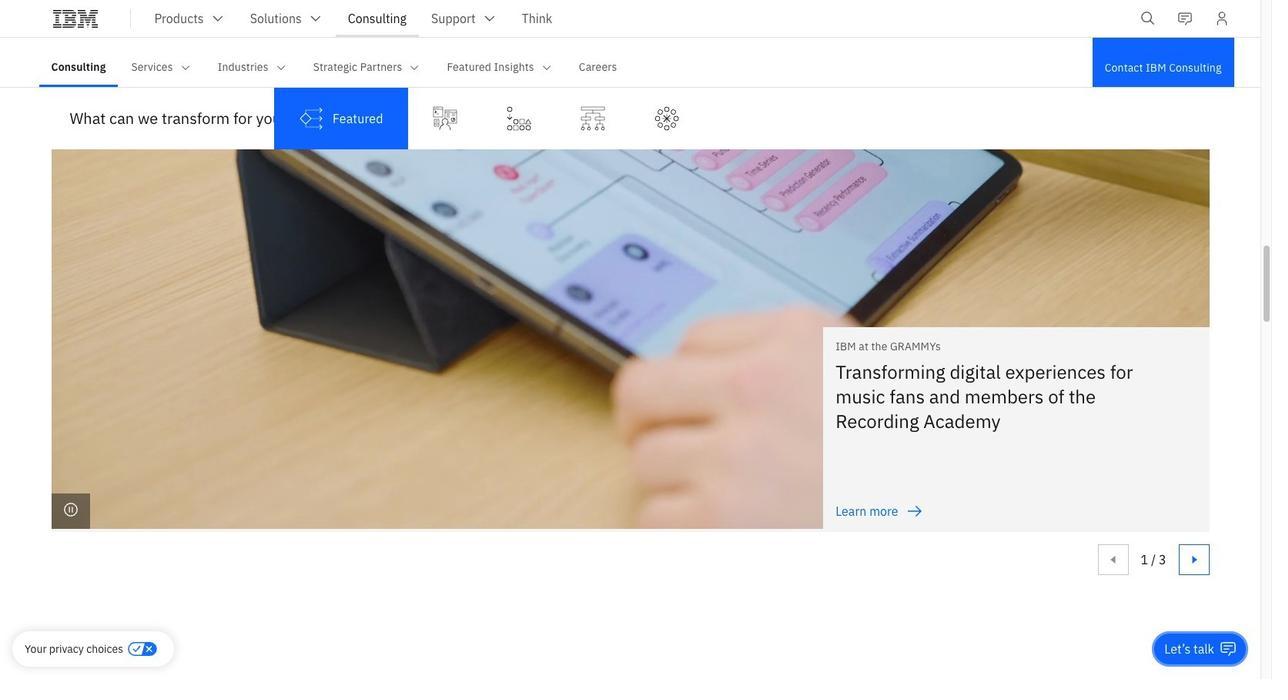 Task type: describe. For each thing, give the bounding box(es) containing it.
your privacy choices element
[[25, 641, 123, 658]]

let's talk element
[[1165, 641, 1215, 658]]



